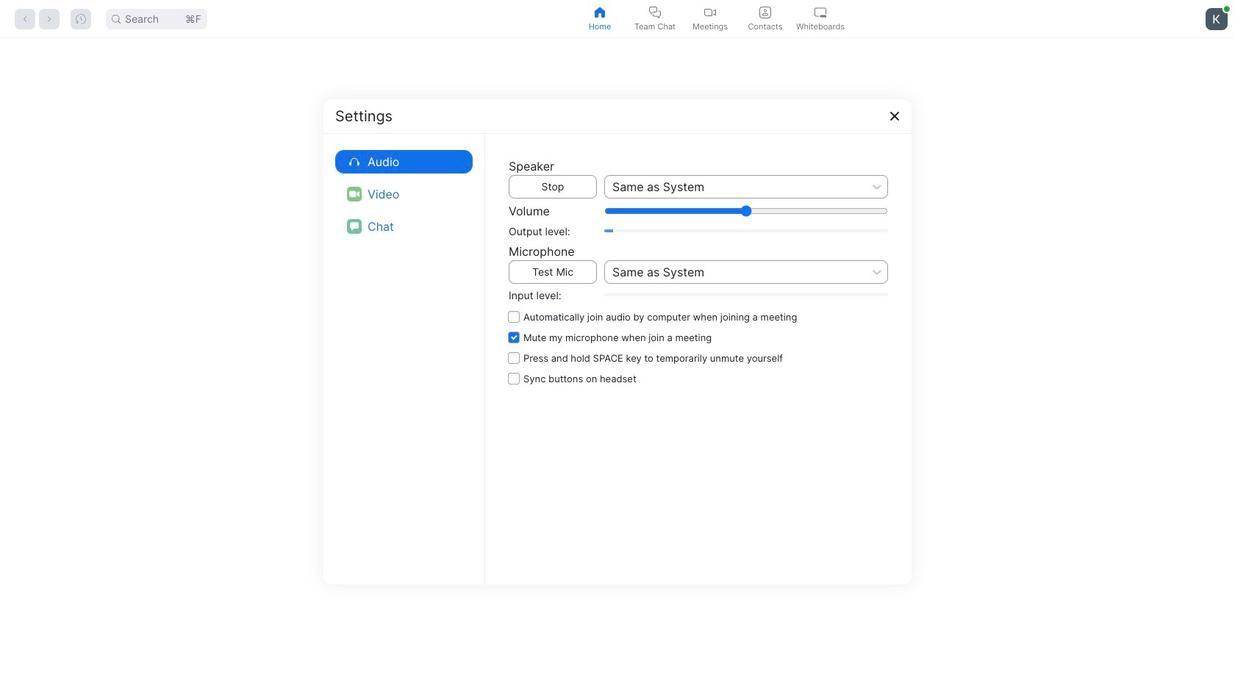Task type: locate. For each thing, give the bounding box(es) containing it.
0 vertical spatial video on image
[[705, 6, 716, 18]]

profile contact image
[[760, 6, 772, 18], [760, 6, 772, 18]]

close image
[[889, 110, 901, 122], [889, 110, 901, 122]]

settings tab list
[[335, 145, 473, 242]]

chat image
[[347, 219, 362, 234]]

None checkbox
[[509, 348, 888, 368]]

magnifier image
[[112, 14, 121, 23]]

video on image
[[705, 6, 716, 18], [349, 189, 360, 199]]

1 progress bar from the top
[[605, 229, 888, 232]]

0 vertical spatial progress bar
[[605, 229, 888, 232]]

progress bar
[[605, 229, 888, 232], [605, 293, 888, 296]]

None checkbox
[[509, 306, 888, 327], [509, 327, 888, 348], [509, 368, 888, 389], [509, 306, 888, 327], [509, 327, 888, 348], [509, 368, 888, 389]]

video on image
[[705, 6, 716, 18], [347, 186, 362, 201]]

video on image up chat image
[[349, 189, 360, 199]]

2 progress bar from the top
[[605, 293, 888, 296]]

tab list
[[573, 0, 848, 38]]

plus squircle image
[[494, 271, 527, 303], [494, 271, 527, 303]]

0 horizontal spatial video on image
[[349, 189, 360, 199]]

video on image right team chat icon
[[705, 6, 716, 18]]

team chat image
[[649, 6, 661, 18]]

home small image
[[594, 6, 606, 18], [594, 6, 606, 18]]

whiteboard small image
[[815, 6, 827, 18]]

None range field
[[605, 205, 888, 217]]

1 vertical spatial progress bar
[[605, 293, 888, 296]]

0 horizontal spatial video on image
[[347, 186, 362, 201]]

online image
[[1224, 6, 1230, 12], [1224, 6, 1230, 12]]

video on image right team chat icon
[[705, 6, 716, 18]]

video on image up chat image
[[347, 186, 362, 201]]

1 horizontal spatial video on image
[[705, 6, 716, 18]]

tab panel
[[0, 38, 1236, 683]]



Task type: describe. For each thing, give the bounding box(es) containing it.
0 vertical spatial video on image
[[705, 6, 716, 18]]

chat image
[[350, 222, 359, 231]]

1 vertical spatial video on image
[[349, 189, 360, 199]]

whiteboard small image
[[815, 6, 827, 18]]

1 horizontal spatial video on image
[[705, 6, 716, 18]]

headphone image
[[347, 154, 362, 169]]

headphone image
[[349, 156, 360, 167]]

magnifier image
[[112, 14, 121, 23]]

team chat image
[[649, 6, 661, 18]]

1 vertical spatial video on image
[[347, 186, 362, 201]]



Task type: vqa. For each thing, say whether or not it's contained in the screenshot.
Weekly Planner element
no



